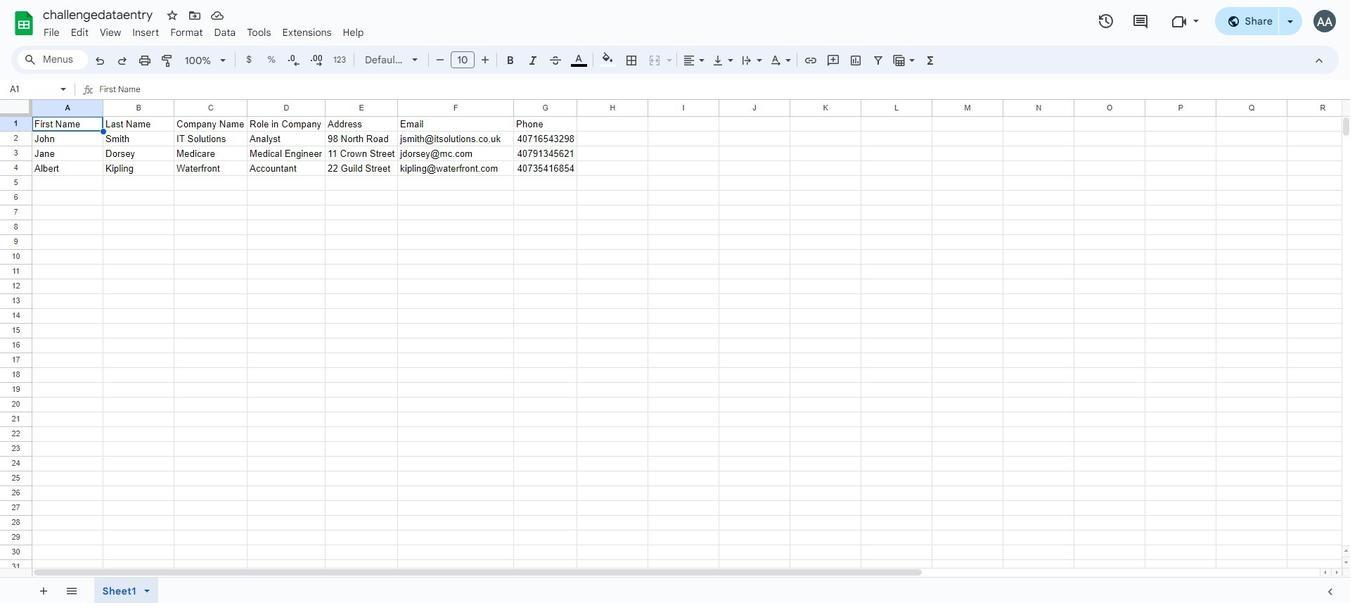 Task type: vqa. For each thing, say whether or not it's contained in the screenshot.
Width
no



Task type: locate. For each thing, give the bounding box(es) containing it.
text color image
[[571, 50, 587, 67]]

9 menu item from the left
[[337, 24, 370, 41]]

8 menu item from the left
[[277, 24, 337, 41]]

functions image
[[923, 50, 939, 70]]

star image
[[165, 8, 179, 23]]

Font size text field
[[452, 51, 474, 68]]

italic (ctrl+i) image
[[526, 53, 540, 68]]

sheets home image
[[11, 11, 37, 36]]

all sheets image
[[60, 579, 82, 602]]

menu item
[[38, 24, 65, 41], [65, 24, 94, 41], [94, 24, 127, 41], [127, 24, 165, 41], [165, 24, 209, 41], [209, 24, 242, 41], [242, 24, 277, 41], [277, 24, 337, 41], [337, 24, 370, 41]]

insert link (ctrl+k) image
[[804, 53, 818, 68]]

menu bar
[[38, 18, 370, 42]]

toolbar
[[29, 578, 88, 603], [89, 578, 170, 603]]

None text field
[[6, 82, 58, 96]]

menu bar banner
[[0, 0, 1351, 603]]

decrease font size (ctrl+shift+comma) image
[[433, 53, 447, 67]]

select merge type image
[[664, 51, 673, 56]]

increase decimal places image
[[310, 53, 324, 68]]

add sheet image
[[36, 584, 49, 596]]

5 menu item from the left
[[165, 24, 209, 41]]

redo (ctrl+y) image
[[115, 53, 129, 68]]

menu bar inside menu bar banner
[[38, 18, 370, 42]]

Font size field
[[451, 51, 481, 69]]

create a filter image
[[872, 53, 886, 68]]

Menus field
[[18, 50, 88, 70]]

name box (ctrl + j) element
[[4, 81, 70, 98]]

6 menu item from the left
[[209, 24, 242, 41]]

show all comments image
[[1133, 13, 1150, 30]]

None text field
[[99, 81, 1351, 99]]

fill color image
[[600, 50, 616, 67]]

1 horizontal spatial toolbar
[[89, 578, 170, 603]]

application
[[0, 0, 1351, 603]]

0 horizontal spatial toolbar
[[29, 578, 88, 603]]

3 menu item from the left
[[94, 24, 127, 41]]



Task type: describe. For each thing, give the bounding box(es) containing it.
7 menu item from the left
[[242, 24, 277, 41]]

decrease decimal places image
[[287, 53, 301, 68]]

Zoom field
[[179, 50, 232, 71]]

borders image
[[624, 50, 640, 70]]

2 menu item from the left
[[65, 24, 94, 41]]

Star checkbox
[[163, 6, 182, 25]]

undo (ctrl+z) image
[[93, 53, 107, 68]]

insert chart image
[[849, 53, 863, 68]]

document status: saved to drive. image
[[210, 8, 224, 23]]

font list. default (arial) selected. option
[[365, 50, 404, 70]]

1 menu item from the left
[[38, 24, 65, 41]]

paint format image
[[160, 53, 174, 68]]

none text field inside name box (ctrl + j) element
[[6, 82, 58, 96]]

increase font size (ctrl+shift+period) image
[[478, 53, 492, 67]]

2 toolbar from the left
[[89, 578, 170, 603]]

merge cells image
[[648, 53, 662, 68]]

1 toolbar from the left
[[29, 578, 88, 603]]

last edit was 4 minutes ago image
[[1098, 13, 1115, 30]]

quick sharing actions image
[[1288, 20, 1294, 42]]

move image
[[188, 8, 202, 23]]

share. anyone with the link. anyone who has the link can access. no sign-in required. image
[[1227, 14, 1240, 27]]

hide the menus (ctrl+shift+f) image
[[1313, 53, 1327, 68]]

strikethrough (alt+shift+5) image
[[549, 53, 563, 68]]

main toolbar
[[87, 49, 943, 72]]

bold (ctrl+b) image
[[504, 53, 518, 68]]

insert comment (ctrl+alt+m) image
[[827, 53, 841, 68]]

Zoom text field
[[182, 51, 215, 70]]

print (ctrl+p) image
[[138, 53, 152, 68]]

4 menu item from the left
[[127, 24, 165, 41]]

Rename text field
[[38, 6, 161, 23]]



